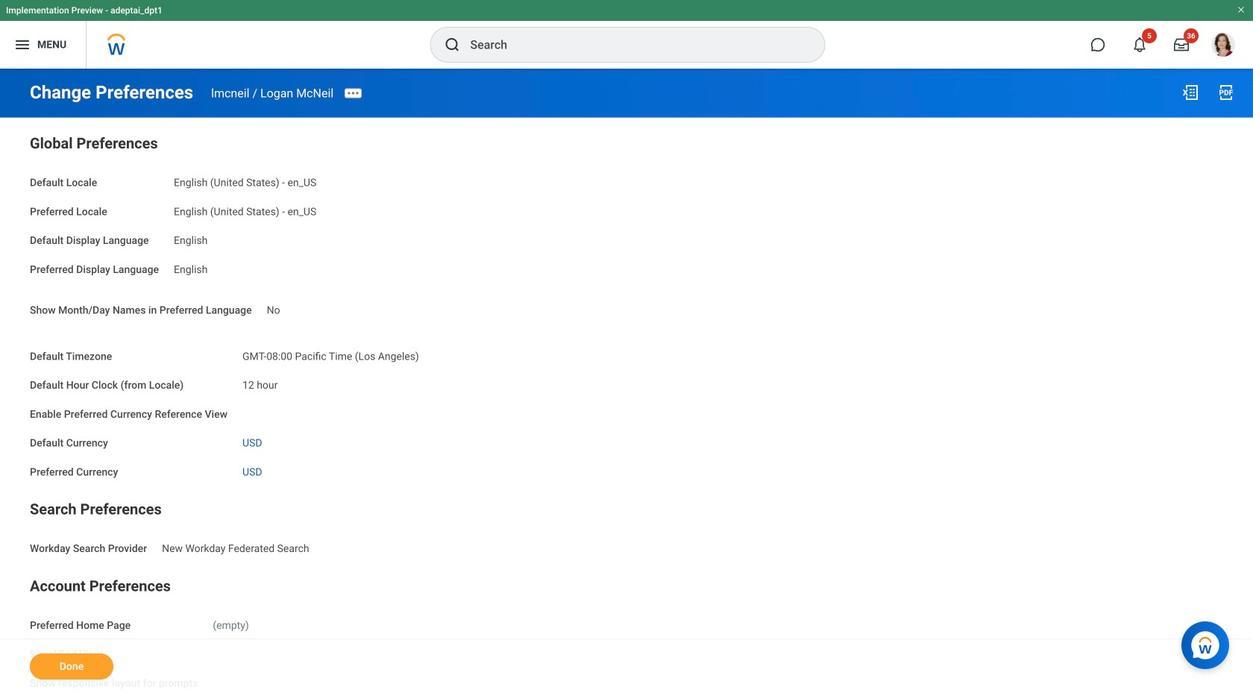 Task type: locate. For each thing, give the bounding box(es) containing it.
1 vertical spatial english element
[[174, 260, 208, 276]]

banner
[[0, 0, 1254, 69]]

main content
[[0, 69, 1254, 693]]

0 vertical spatial english element
[[174, 231, 208, 247]]

lmcneil / logan mcneil element
[[211, 86, 334, 100]]

12 hour element
[[243, 376, 278, 391]]

2 vertical spatial group
[[30, 574, 1224, 691]]

0 vertical spatial group
[[30, 132, 1224, 480]]

inbox large image
[[1175, 37, 1190, 52]]

1 vertical spatial group
[[30, 498, 1224, 557]]

english element
[[174, 231, 208, 247], [174, 260, 208, 276]]

2 english (united states) - en_us element from the top
[[174, 202, 317, 218]]

view printable version (pdf) image
[[1218, 84, 1236, 101]]

0 vertical spatial english (united states) - en_us element
[[174, 174, 317, 189]]

justify image
[[13, 36, 31, 54]]

english (united states) - en_us element
[[174, 174, 317, 189], [174, 202, 317, 218]]

group
[[30, 132, 1224, 480], [30, 498, 1224, 557], [30, 574, 1224, 691]]

1 vertical spatial english (united states) - en_us element
[[174, 202, 317, 218]]

1 group from the top
[[30, 132, 1224, 480]]

Search Workday  search field
[[471, 28, 794, 61]]

gmt-08:00 pacific time (los angeles) element
[[243, 347, 419, 363]]

search image
[[444, 36, 462, 54]]



Task type: vqa. For each thing, say whether or not it's contained in the screenshot.
Toggle to List Detail view option
no



Task type: describe. For each thing, give the bounding box(es) containing it.
2 group from the top
[[30, 498, 1224, 557]]

1 english (united states) - en_us element from the top
[[174, 174, 317, 189]]

close environment banner image
[[1237, 5, 1246, 14]]

notifications large image
[[1133, 37, 1148, 52]]

3 group from the top
[[30, 574, 1224, 691]]

2 english element from the top
[[174, 260, 208, 276]]

profile logan mcneil image
[[1212, 33, 1236, 60]]

1 english element from the top
[[174, 231, 208, 247]]

export to excel image
[[1182, 84, 1200, 101]]

new workday federated search element
[[162, 540, 309, 555]]



